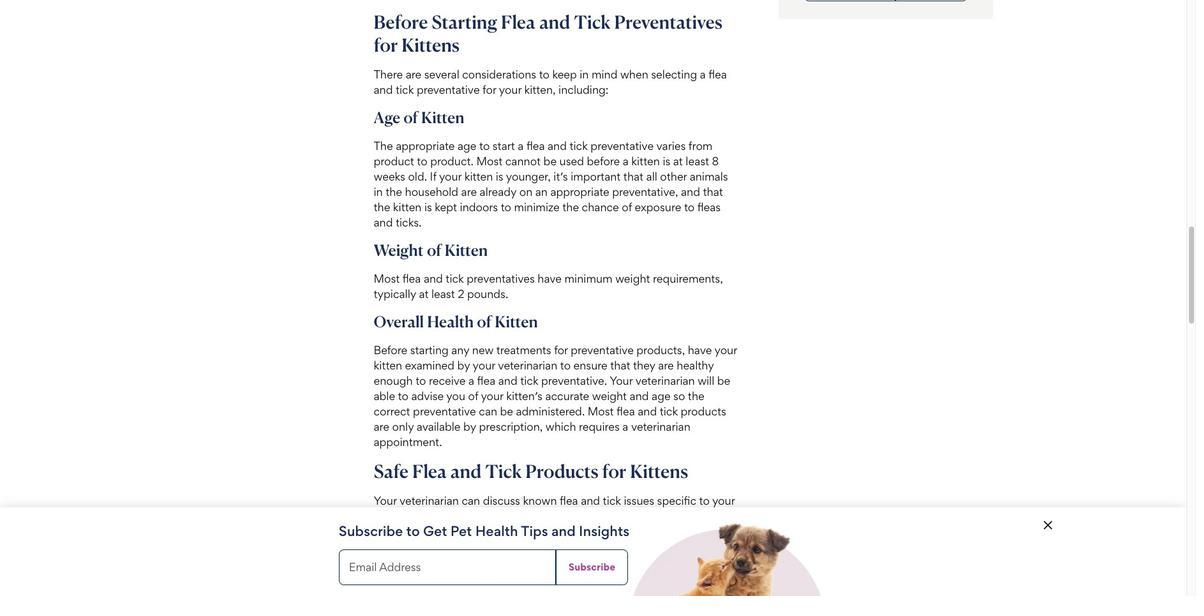 Task type: vqa. For each thing, say whether or not it's contained in the screenshot.
the Home at the top left
no



Task type: describe. For each thing, give the bounding box(es) containing it.
use
[[595, 566, 612, 579]]

preventative inside regardless of the type you choose, it's important to verify that the product is made specifically for cats. never use a flea and tick preventative designed for dogs on a kitten or cat, because they often contain ingredients that cats can't metabolize. even if a dog prod
[[374, 581, 437, 594]]

or inside your veterinarian can discuss known flea and tick issues specific to your region to help you decide if a topical (applied to your cat's skin), oral, or collar type of prevention is best for your kitten.
[[724, 510, 734, 523]]

requires
[[579, 420, 620, 434]]

kept
[[435, 201, 457, 214]]

insights
[[579, 523, 630, 540]]

verify
[[638, 550, 666, 564]]

the appropriate age to start a flea and tick preventative varies from product to product. most cannot be used before a kitten is at least 8 weeks old. if your kitten is younger, it's important that all other animals in the household are already on an appropriate preventative, and that the kitten is kept indoors to minimize the chance of exposure to fleas and ticks.
[[374, 139, 728, 229]]

product.
[[430, 155, 474, 168]]

choose,
[[512, 550, 552, 564]]

to down enough
[[398, 389, 409, 403]]

subscribe for subscribe to get pet health tips and insights
[[339, 523, 403, 540]]

puppy and kitten hugging image
[[634, 518, 821, 596]]

tick inside regardless of the type you choose, it's important to verify that the product is made specifically for cats. never use a flea and tick preventative designed for dogs on a kitten or cat, because they often contain ingredients that cats can't metabolize. even if a dog prod
[[667, 566, 685, 579]]

cannot
[[506, 155, 541, 168]]

before starting flea and tick preventatives for kittens
[[374, 11, 723, 56]]

pounds.
[[467, 287, 509, 301]]

typically
[[374, 287, 416, 301]]

specific
[[657, 494, 697, 508]]

at inside most flea and tick preventatives have minimum weight requirements, typically at least 2 pounds.
[[419, 287, 429, 301]]

fleas
[[698, 201, 721, 214]]

any
[[452, 343, 470, 357]]

ensure
[[574, 359, 608, 372]]

have inside most flea and tick preventatives have minimum weight requirements, typically at least 2 pounds.
[[538, 272, 562, 285]]

ingredients
[[415, 596, 472, 596]]

most flea and tick preventatives have minimum weight requirements, typically at least 2 pounds.
[[374, 272, 723, 301]]

if
[[430, 170, 437, 183]]

have inside before starting any new treatments for preventative products, have your kitten examined by your veterinarian to ensure that they are healthy enough to receive a flea and tick preventative. your veterinarian will be able to advise you of your kitten's accurate weight and age so the correct preventative can be administered. most flea and tick products are only available by prescription, which requires a veterinarian appointment.
[[688, 343, 712, 357]]

specifically
[[459, 566, 516, 579]]

varies
[[657, 139, 686, 153]]

to down "already"
[[501, 201, 512, 214]]

requirements,
[[653, 272, 723, 285]]

can inside your veterinarian can discuss known flea and tick issues specific to your region to help you decide if a topical (applied to your cat's skin), oral, or collar type of prevention is best for your kitten.
[[462, 494, 480, 508]]

regardless
[[374, 550, 429, 564]]

best
[[511, 525, 533, 538]]

age inside the appropriate age to start a flea and tick preventative varies from product to product. most cannot be used before a kitten is at least 8 weeks old. if your kitten is younger, it's important that all other animals in the household are already on an appropriate preventative, and that the kitten is kept indoors to minimize the chance of exposure to fleas and ticks.
[[458, 139, 477, 153]]

of inside regardless of the type you choose, it's important to verify that the product is made specifically for cats. never use a flea and tick preventative designed for dogs on a kitten or cat, because they often contain ingredients that cats can't metabolize. even if a dog prod
[[432, 550, 442, 564]]

minimum
[[565, 272, 613, 285]]

product for the
[[374, 155, 414, 168]]

of right age
[[404, 108, 418, 127]]

for up "dogs"
[[518, 566, 532, 579]]

your inside there are several considerations to keep in mind when selecting a flea and tick preventative for your kitten, including:
[[499, 83, 522, 97]]

to up advise
[[416, 374, 426, 388]]

are down products,
[[659, 359, 674, 372]]

your veterinarian can discuss known flea and tick issues specific to your region to help you decide if a topical (applied to your cat's skin), oral, or collar type of prevention is best for your kitten.
[[374, 494, 735, 538]]

skin),
[[671, 510, 697, 523]]

is down varies
[[663, 155, 671, 168]]

of right weight
[[427, 241, 442, 260]]

8
[[712, 155, 719, 168]]

appointment.
[[374, 435, 442, 449]]

to up "oral,"
[[700, 494, 710, 508]]

to up preventative.
[[561, 359, 571, 372]]

selecting
[[652, 68, 697, 81]]

to left help
[[409, 510, 420, 523]]

and inside most flea and tick preventatives have minimum weight requirements, typically at least 2 pounds.
[[424, 272, 443, 285]]

health inside 'newsletter subscription' element
[[476, 523, 518, 540]]

is up "already"
[[496, 170, 504, 183]]

is down household
[[425, 201, 432, 214]]

weight
[[374, 241, 424, 260]]

oral,
[[700, 510, 721, 523]]

correct
[[374, 405, 410, 418]]

that left all
[[624, 170, 644, 183]]

newsletter subscription element
[[0, 508, 1187, 596]]

prescription,
[[479, 420, 543, 434]]

flea up 'requires'
[[617, 405, 635, 418]]

region
[[374, 510, 406, 523]]

kitten up ticks.
[[393, 201, 422, 214]]

1 horizontal spatial kittens
[[630, 460, 688, 483]]

for up cats
[[490, 581, 504, 594]]

flea inside there are several considerations to keep in mind when selecting a flea and tick preventative for your kitten, including:
[[709, 68, 727, 81]]

tick up kitten's
[[521, 374, 539, 388]]

preventative.
[[542, 374, 607, 388]]

including:
[[559, 83, 609, 97]]

even
[[610, 596, 635, 596]]

from
[[689, 139, 713, 153]]

old.
[[408, 170, 427, 183]]

most inside the appropriate age to start a flea and tick preventative varies from product to product. most cannot be used before a kitten is at least 8 weeks old. if your kitten is younger, it's important that all other animals in the household are already on an appropriate preventative, and that the kitten is kept indoors to minimize the chance of exposure to fleas and ticks.
[[477, 155, 503, 168]]

the
[[374, 139, 393, 153]]

flea inside the appropriate age to start a flea and tick preventative varies from product to product. most cannot be used before a kitten is at least 8 weeks old. if your kitten is younger, it's important that all other animals in the household are already on an appropriate preventative, and that the kitten is kept indoors to minimize the chance of exposure to fleas and ticks.
[[527, 139, 545, 153]]

kitten up "already"
[[465, 170, 493, 183]]

are down 'correct'
[[374, 420, 390, 434]]

used
[[560, 155, 584, 168]]

all
[[647, 170, 658, 183]]

available
[[417, 420, 461, 434]]

and inside 'newsletter subscription' element
[[552, 523, 576, 540]]

flea down new on the left bottom of page
[[477, 374, 496, 388]]

in inside there are several considerations to keep in mind when selecting a flea and tick preventative for your kitten, including:
[[580, 68, 589, 81]]

administered.
[[516, 405, 585, 418]]

flea inside regardless of the type you choose, it's important to verify that the product is made specifically for cats. never use a flea and tick preventative designed for dogs on a kitten or cat, because they often contain ingredients that cats can't metabolize. even if a dog prod
[[624, 566, 642, 579]]

age inside before starting any new treatments for preventative products, have your kitten examined by your veterinarian to ensure that they are healthy enough to receive a flea and tick preventative. your veterinarian will be able to advise you of your kitten's accurate weight and age so the correct preventative can be administered. most flea and tick products are only available by prescription, which requires a veterinarian appointment.
[[652, 389, 671, 403]]

an
[[536, 185, 548, 199]]

most inside most flea and tick preventatives have minimum weight requirements, typically at least 2 pounds.
[[374, 272, 400, 285]]

a down because
[[647, 596, 653, 596]]

already
[[480, 185, 517, 199]]

weight of kitten
[[374, 241, 488, 260]]

cat's
[[644, 510, 668, 523]]

products
[[681, 405, 727, 418]]

and down the other
[[681, 185, 701, 199]]

dogs
[[506, 581, 532, 594]]

a up cannot
[[518, 139, 524, 153]]

topical
[[524, 510, 559, 523]]

for inside before starting flea and tick preventatives for kittens
[[374, 34, 398, 56]]

minimize
[[514, 201, 560, 214]]

on inside the appropriate age to start a flea and tick preventative varies from product to product. most cannot be used before a kitten is at least 8 weeks old. if your kitten is younger, it's important that all other animals in the household are already on an appropriate preventative, and that the kitten is kept indoors to minimize the chance of exposure to fleas and ticks.
[[520, 185, 533, 199]]

a right before on the top of page
[[623, 155, 629, 168]]

ticks.
[[396, 216, 422, 229]]

veterinarian down treatments
[[498, 359, 558, 372]]

type inside your veterinarian can discuss known flea and tick issues specific to your region to help you decide if a topical (applied to your cat's skin), oral, or collar type of prevention is best for your kitten.
[[404, 525, 427, 538]]

preventatives
[[615, 11, 723, 33]]

kitten inside regardless of the type you choose, it's important to verify that the product is made specifically for cats. never use a flea and tick preventative designed for dogs on a kitten or cat, because they often contain ingredients that cats can't metabolize. even if a dog prod
[[559, 581, 588, 594]]

cats
[[497, 596, 518, 596]]

treatments
[[497, 343, 552, 357]]

and left products
[[638, 405, 657, 418]]

tick down so
[[660, 405, 678, 418]]

subscribe button
[[556, 550, 628, 586]]

0 horizontal spatial be
[[500, 405, 513, 418]]

before starting any new treatments for preventative products, have your kitten examined by your veterinarian to ensure that they are healthy enough to receive a flea and tick preventative. your veterinarian will be able to advise you of your kitten's accurate weight and age so the correct preventative can be administered. most flea and tick products are only available by prescription, which requires a veterinarian appointment.
[[374, 343, 737, 449]]

veterinarian down so
[[631, 420, 691, 434]]

and left so
[[630, 389, 649, 403]]

other
[[660, 170, 687, 183]]

you inside regardless of the type you choose, it's important to verify that the product is made specifically for cats. never use a flea and tick preventative designed for dogs on a kitten or cat, because they often contain ingredients that cats can't metabolize. even if a dog prod
[[490, 550, 509, 564]]

kitten's
[[507, 389, 543, 403]]

there are several considerations to keep in mind when selecting a flea and tick preventative for your kitten, including:
[[374, 68, 727, 97]]

pet
[[451, 523, 472, 540]]

start
[[493, 139, 515, 153]]

type inside regardless of the type you choose, it's important to verify that the product is made specifically for cats. never use a flea and tick preventative designed for dogs on a kitten or cat, because they often contain ingredients that cats can't metabolize. even if a dog prod
[[465, 550, 488, 564]]

products,
[[637, 343, 685, 357]]

prevention
[[443, 525, 497, 538]]

a right use
[[615, 566, 621, 579]]

for inside your veterinarian can discuss known flea and tick issues specific to your region to help you decide if a topical (applied to your cat's skin), oral, or collar type of prevention is best for your kitten.
[[536, 525, 549, 538]]

and up kitten's
[[499, 374, 518, 388]]

to up insights
[[606, 510, 616, 523]]

important inside the appropriate age to start a flea and tick preventative varies from product to product. most cannot be used before a kitten is at least 8 weeks old. if your kitten is younger, it's important that all other animals in the household are already on an appropriate preventative, and that the kitten is kept indoors to minimize the chance of exposure to fleas and ticks.
[[571, 170, 621, 183]]

(applied
[[562, 510, 603, 523]]

your inside before starting any new treatments for preventative products, have your kitten examined by your veterinarian to ensure that they are healthy enough to receive a flea and tick preventative. your veterinarian will be able to advise you of your kitten's accurate weight and age so the correct preventative can be administered. most flea and tick products are only available by prescription, which requires a veterinarian appointment.
[[610, 374, 633, 388]]

kitten up all
[[632, 155, 660, 168]]

to inside regardless of the type you choose, it's important to verify that the product is made specifically for cats. never use a flea and tick preventative designed for dogs on a kitten or cat, because they often contain ingredients that cats can't metabolize. even if a dog prod
[[625, 550, 635, 564]]

the inside before starting any new treatments for preventative products, have your kitten examined by your veterinarian to ensure that they are healthy enough to receive a flea and tick preventative. your veterinarian will be able to advise you of your kitten's accurate weight and age so the correct preventative can be administered. most flea and tick products are only available by prescription, which requires a veterinarian appointment.
[[688, 389, 705, 403]]

you inside your veterinarian can discuss known flea and tick issues specific to your region to help you decide if a topical (applied to your cat's skin), oral, or collar type of prevention is best for your kitten.
[[447, 510, 466, 523]]

to up old.
[[417, 155, 428, 168]]

preventative,
[[613, 185, 679, 199]]

1 vertical spatial tick
[[485, 460, 522, 483]]

starting
[[410, 343, 449, 357]]

often
[[696, 581, 723, 594]]

age of kitten
[[374, 108, 465, 127]]

before for before starting any new treatments for preventative products, have your kitten examined by your veterinarian to ensure that they are healthy enough to receive a flea and tick preventative. your veterinarian will be able to advise you of your kitten's accurate weight and age so the correct preventative can be administered. most flea and tick products are only available by prescription, which requires a veterinarian appointment.
[[374, 343, 408, 357]]

which
[[546, 420, 576, 434]]



Task type: locate. For each thing, give the bounding box(es) containing it.
close image
[[1041, 518, 1056, 533]]

0 vertical spatial important
[[571, 170, 621, 183]]

a right selecting
[[700, 68, 706, 81]]

chance
[[582, 201, 619, 214]]

1 product from the top
[[374, 155, 414, 168]]

examined
[[405, 359, 455, 372]]

and inside there are several considerations to keep in mind when selecting a flea and tick preventative for your kitten, including:
[[374, 83, 393, 97]]

is inside your veterinarian can discuss known flea and tick issues specific to your region to help you decide if a topical (applied to your cat's skin), oral, or collar type of prevention is best for your kitten.
[[500, 525, 508, 538]]

flea up cannot
[[527, 139, 545, 153]]

receive
[[429, 374, 466, 388]]

to
[[539, 68, 550, 81], [480, 139, 490, 153], [417, 155, 428, 168], [501, 201, 512, 214], [685, 201, 695, 214], [561, 359, 571, 372], [416, 374, 426, 388], [398, 389, 409, 403], [700, 494, 710, 508], [409, 510, 420, 523], [606, 510, 616, 523], [407, 523, 420, 540], [625, 550, 635, 564]]

1 horizontal spatial or
[[724, 510, 734, 523]]

of right advise
[[468, 389, 479, 403]]

regardless of the type you choose, it's important to verify that the product is made specifically for cats. never use a flea and tick preventative designed for dogs on a kitten or cat, because they often contain ingredients that cats can't metabolize. even if a dog prod
[[374, 550, 738, 596]]

1 vertical spatial age
[[652, 389, 671, 403]]

0 vertical spatial least
[[686, 155, 710, 168]]

that right verify
[[669, 550, 689, 564]]

is inside regardless of the type you choose, it's important to verify that the product is made specifically for cats. never use a flea and tick preventative designed for dogs on a kitten or cat, because they often contain ingredients that cats can't metabolize. even if a dog prod
[[417, 566, 425, 579]]

before down 'overall' on the left bottom of the page
[[374, 343, 408, 357]]

if inside regardless of the type you choose, it's important to verify that the product is made specifically for cats. never use a flea and tick preventative designed for dogs on a kitten or cat, because they often contain ingredients that cats can't metabolize. even if a dog prod
[[638, 596, 644, 596]]

0 vertical spatial kittens
[[402, 34, 460, 56]]

1 horizontal spatial have
[[688, 343, 712, 357]]

are right the there at top
[[406, 68, 422, 81]]

age
[[458, 139, 477, 153], [652, 389, 671, 403]]

be up prescription,
[[500, 405, 513, 418]]

have left minimum
[[538, 272, 562, 285]]

weight right minimum
[[616, 272, 650, 285]]

appropriate up chance
[[551, 185, 610, 199]]

are inside the appropriate age to start a flea and tick preventative varies from product to product. most cannot be used before a kitten is at least 8 weeks old. if your kitten is younger, it's important that all other animals in the household are already on an appropriate preventative, and that the kitten is kept indoors to minimize the chance of exposure to fleas and ticks.
[[461, 185, 477, 199]]

tick inside there are several considerations to keep in mind when selecting a flea and tick preventative for your kitten, including:
[[396, 83, 414, 97]]

0 horizontal spatial if
[[507, 510, 513, 523]]

1 vertical spatial appropriate
[[551, 185, 610, 199]]

a
[[700, 68, 706, 81], [518, 139, 524, 153], [623, 155, 629, 168], [469, 374, 475, 388], [623, 420, 629, 434], [516, 510, 522, 523], [615, 566, 621, 579], [551, 581, 556, 594], [647, 596, 653, 596]]

only
[[392, 420, 414, 434]]

least inside most flea and tick preventatives have minimum weight requirements, typically at least 2 pounds.
[[432, 287, 455, 301]]

health down decide
[[476, 523, 518, 540]]

0 vertical spatial tick
[[574, 11, 611, 33]]

safe
[[374, 460, 409, 483]]

1 vertical spatial at
[[419, 287, 429, 301]]

most
[[477, 155, 503, 168], [374, 272, 400, 285], [588, 405, 614, 418]]

flea down appointment.
[[412, 460, 447, 483]]

1 vertical spatial kitten
[[445, 241, 488, 260]]

0 horizontal spatial they
[[633, 359, 656, 372]]

veterinarian inside your veterinarian can discuss known flea and tick issues specific to your region to help you decide if a topical (applied to your cat's skin), oral, or collar type of prevention is best for your kitten.
[[400, 494, 459, 508]]

you down receive
[[447, 389, 466, 403]]

important up use
[[572, 550, 622, 564]]

0 vertical spatial before
[[374, 11, 428, 33]]

advise
[[411, 389, 444, 403]]

1 vertical spatial type
[[465, 550, 488, 564]]

1 horizontal spatial if
[[638, 596, 644, 596]]

0 vertical spatial have
[[538, 272, 562, 285]]

age up product.
[[458, 139, 477, 153]]

contain
[[374, 596, 412, 596]]

flea
[[501, 11, 536, 33], [412, 460, 447, 483]]

health down 2 in the left of the page
[[427, 312, 474, 331]]

they
[[633, 359, 656, 372], [671, 581, 693, 594]]

1 horizontal spatial subscribe
[[569, 561, 616, 573]]

0 vertical spatial they
[[633, 359, 656, 372]]

1 vertical spatial weight
[[592, 389, 627, 403]]

veterinarian up so
[[636, 374, 695, 388]]

they down products,
[[633, 359, 656, 372]]

0 horizontal spatial type
[[404, 525, 427, 538]]

tick inside your veterinarian can discuss known flea and tick issues specific to your region to help you decide if a topical (applied to your cat's skin), oral, or collar type of prevention is best for your kitten.
[[603, 494, 621, 508]]

and left ticks.
[[374, 216, 393, 229]]

preventative inside there are several considerations to keep in mind when selecting a flea and tick preventative for your kitten, including:
[[417, 83, 480, 97]]

0 vertical spatial product
[[374, 155, 414, 168]]

weight up 'requires'
[[592, 389, 627, 403]]

1 horizontal spatial health
[[476, 523, 518, 540]]

for inside before starting any new treatments for preventative products, have your kitten examined by your veterinarian to ensure that they are healthy enough to receive a flea and tick preventative. your veterinarian will be able to advise you of your kitten's accurate weight and age so the correct preventative can be administered. most flea and tick products are only available by prescription, which requires a veterinarian appointment.
[[554, 343, 568, 357]]

tick up mind
[[574, 11, 611, 33]]

never
[[562, 566, 592, 579]]

cats.
[[535, 566, 559, 579]]

weight inside most flea and tick preventatives have minimum weight requirements, typically at least 2 pounds.
[[616, 272, 650, 285]]

tick up used
[[570, 139, 588, 153]]

if down because
[[638, 596, 644, 596]]

0 vertical spatial kitten
[[422, 108, 465, 127]]

2 product from the top
[[374, 566, 414, 579]]

of inside the appropriate age to start a flea and tick preventative varies from product to product. most cannot be used before a kitten is at least 8 weeks old. if your kitten is younger, it's important that all other animals in the household are already on an appropriate preventative, and that the kitten is kept indoors to minimize the chance of exposure to fleas and ticks.
[[622, 201, 632, 214]]

1 vertical spatial they
[[671, 581, 693, 594]]

and
[[540, 11, 571, 33], [374, 83, 393, 97], [548, 139, 567, 153], [681, 185, 701, 199], [374, 216, 393, 229], [424, 272, 443, 285], [499, 374, 518, 388], [630, 389, 649, 403], [638, 405, 657, 418], [451, 460, 482, 483], [581, 494, 600, 508], [552, 523, 576, 540], [645, 566, 664, 579]]

0 horizontal spatial flea
[[412, 460, 447, 483]]

and down verify
[[645, 566, 664, 579]]

for up preventative.
[[554, 343, 568, 357]]

preventative up ensure
[[571, 343, 634, 357]]

2 vertical spatial kitten
[[495, 312, 538, 331]]

kitten up metabolize.
[[559, 581, 588, 594]]

it's inside the appropriate age to start a flea and tick preventative varies from product to product. most cannot be used before a kitten is at least 8 weeks old. if your kitten is younger, it's important that all other animals in the household are already on an appropriate preventative, and that the kitten is kept indoors to minimize the chance of exposure to fleas and ticks.
[[554, 170, 568, 183]]

you up specifically
[[490, 550, 509, 564]]

to inside 'newsletter subscription' element
[[407, 523, 420, 540]]

1 horizontal spatial type
[[465, 550, 488, 564]]

and down (applied in the bottom of the page
[[552, 523, 576, 540]]

help
[[422, 510, 445, 523]]

1 vertical spatial can
[[462, 494, 480, 508]]

on inside regardless of the type you choose, it's important to verify that the product is made specifically for cats. never use a flea and tick preventative designed for dogs on a kitten or cat, because they often contain ingredients that cats can't metabolize. even if a dog prod
[[535, 581, 548, 594]]

0 vertical spatial in
[[580, 68, 589, 81]]

kitten inside before starting any new treatments for preventative products, have your kitten examined by your veterinarian to ensure that they are healthy enough to receive a flea and tick preventative. your veterinarian will be able to advise you of your kitten's accurate weight and age so the correct preventative can be administered. most flea and tick products are only available by prescription, which requires a veterinarian appointment.
[[374, 359, 402, 372]]

on
[[520, 185, 533, 199], [535, 581, 548, 594]]

to left the get on the bottom
[[407, 523, 420, 540]]

0 horizontal spatial kittens
[[402, 34, 460, 56]]

1 vertical spatial by
[[464, 420, 476, 434]]

subscribe down region
[[339, 523, 403, 540]]

products
[[526, 460, 599, 483]]

exposure
[[635, 201, 682, 214]]

subscribe up cat,
[[569, 561, 616, 573]]

at
[[674, 155, 683, 168], [419, 287, 429, 301]]

age
[[374, 108, 401, 127]]

2 vertical spatial most
[[588, 405, 614, 418]]

1 vertical spatial you
[[447, 510, 466, 523]]

kitten
[[632, 155, 660, 168], [465, 170, 493, 183], [393, 201, 422, 214], [374, 359, 402, 372], [559, 581, 588, 594]]

0 horizontal spatial have
[[538, 272, 562, 285]]

important inside regardless of the type you choose, it's important to verify that the product is made specifically for cats. never use a flea and tick preventative designed for dogs on a kitten or cat, because they often contain ingredients that cats can't metabolize. even if a dog prod
[[572, 550, 622, 564]]

if inside your veterinarian can discuss known flea and tick issues specific to your region to help you decide if a topical (applied to your cat's skin), oral, or collar type of prevention is best for your kitten.
[[507, 510, 513, 523]]

2 before from the top
[[374, 343, 408, 357]]

1 horizontal spatial age
[[652, 389, 671, 403]]

0 vertical spatial if
[[507, 510, 513, 523]]

mind
[[592, 68, 618, 81]]

1 horizontal spatial in
[[580, 68, 589, 81]]

for up issues
[[603, 460, 627, 483]]

or right "oral,"
[[724, 510, 734, 523]]

are
[[406, 68, 422, 81], [461, 185, 477, 199], [659, 359, 674, 372], [374, 420, 390, 434]]

0 vertical spatial or
[[724, 510, 734, 523]]

product inside regardless of the type you choose, it's important to verify that the product is made specifically for cats. never use a flea and tick preventative designed for dogs on a kitten or cat, because they often contain ingredients that cats can't metabolize. even if a dog prod
[[374, 566, 414, 579]]

before for before starting flea and tick preventatives for kittens
[[374, 11, 428, 33]]

kittens
[[402, 34, 460, 56], [630, 460, 688, 483]]

1 vertical spatial or
[[591, 581, 601, 594]]

several
[[424, 68, 460, 81]]

get
[[423, 523, 447, 540]]

can't
[[521, 596, 546, 596]]

tick inside most flea and tick preventatives have minimum weight requirements, typically at least 2 pounds.
[[446, 272, 464, 285]]

tick inside the appropriate age to start a flea and tick preventative varies from product to product. most cannot be used before a kitten is at least 8 weeks old. if your kitten is younger, it's important that all other animals in the household are already on an appropriate preventative, and that the kitten is kept indoors to minimize the chance of exposure to fleas and ticks.
[[570, 139, 588, 153]]

to left verify
[[625, 550, 635, 564]]

dog
[[656, 596, 676, 596]]

1 before from the top
[[374, 11, 428, 33]]

considerations
[[462, 68, 537, 81]]

0 vertical spatial it's
[[554, 170, 568, 183]]

0 horizontal spatial appropriate
[[396, 139, 455, 153]]

0 vertical spatial at
[[674, 155, 683, 168]]

of inside before starting any new treatments for preventative products, have your kitten examined by your veterinarian to ensure that they are healthy enough to receive a flea and tick preventative. your veterinarian will be able to advise you of your kitten's accurate weight and age so the correct preventative can be administered. most flea and tick products are only available by prescription, which requires a veterinarian appointment.
[[468, 389, 479, 403]]

0 vertical spatial type
[[404, 525, 427, 538]]

1 horizontal spatial at
[[674, 155, 683, 168]]

because
[[625, 581, 668, 594]]

known
[[523, 494, 557, 508]]

subscribe inside button
[[569, 561, 616, 573]]

0 vertical spatial health
[[427, 312, 474, 331]]

flea inside your veterinarian can discuss known flea and tick issues specific to your region to help you decide if a topical (applied to your cat's skin), oral, or collar type of prevention is best for your kitten.
[[560, 494, 578, 508]]

0 horizontal spatial health
[[427, 312, 474, 331]]

kitten for age of kitten
[[422, 108, 465, 127]]

and inside your veterinarian can discuss known flea and tick issues specific to your region to help you decide if a topical (applied to your cat's skin), oral, or collar type of prevention is best for your kitten.
[[581, 494, 600, 508]]

1 vertical spatial important
[[572, 550, 622, 564]]

on down 'younger,'
[[520, 185, 533, 199]]

your right preventative.
[[610, 374, 633, 388]]

a right receive
[[469, 374, 475, 388]]

0 vertical spatial can
[[479, 405, 498, 418]]

a inside your veterinarian can discuss known flea and tick issues specific to your region to help you decide if a topical (applied to your cat's skin), oral, or collar type of prevention is best for your kitten.
[[516, 510, 522, 523]]

0 vertical spatial weight
[[616, 272, 650, 285]]

to up kitten,
[[539, 68, 550, 81]]

of inside your veterinarian can discuss known flea and tick issues specific to your region to help you decide if a topical (applied to your cat's skin), oral, or collar type of prevention is best for your kitten.
[[430, 525, 440, 538]]

and down weight of kitten
[[424, 272, 443, 285]]

None email field
[[805, 0, 896, 2], [339, 550, 556, 586], [805, 0, 896, 2], [339, 550, 556, 586]]

that
[[624, 170, 644, 183], [703, 185, 723, 199], [611, 359, 631, 372], [669, 550, 689, 564], [474, 596, 494, 596]]

product inside the appropriate age to start a flea and tick preventative varies from product to product. most cannot be used before a kitten is at least 8 weeks old. if your kitten is younger, it's important that all other animals in the household are already on an appropriate preventative, and that the kitten is kept indoors to minimize the chance of exposure to fleas and ticks.
[[374, 155, 414, 168]]

kittens inside before starting flea and tick preventatives for kittens
[[402, 34, 460, 56]]

household
[[405, 185, 459, 199]]

2
[[458, 287, 465, 301]]

they up 'dog'
[[671, 581, 693, 594]]

at inside the appropriate age to start a flea and tick preventative varies from product to product. most cannot be used before a kitten is at least 8 weeks old. if your kitten is younger, it's important that all other animals in the household are already on an appropriate preventative, and that the kitten is kept indoors to minimize the chance of exposure to fleas and ticks.
[[674, 155, 683, 168]]

tick
[[396, 83, 414, 97], [570, 139, 588, 153], [446, 272, 464, 285], [521, 374, 539, 388], [660, 405, 678, 418], [603, 494, 621, 508], [667, 566, 685, 579]]

1 vertical spatial kittens
[[630, 460, 688, 483]]

1 vertical spatial least
[[432, 287, 455, 301]]

1 vertical spatial product
[[374, 566, 414, 579]]

tick left issues
[[603, 494, 621, 508]]

1 horizontal spatial most
[[477, 155, 503, 168]]

1 vertical spatial be
[[718, 374, 731, 388]]

least inside the appropriate age to start a flea and tick preventative varies from product to product. most cannot be used before a kitten is at least 8 weeks old. if your kitten is younger, it's important that all other animals in the household are already on an appropriate preventative, and that the kitten is kept indoors to minimize the chance of exposure to fleas and ticks.
[[686, 155, 710, 168]]

1 horizontal spatial on
[[535, 581, 548, 594]]

0 vertical spatial flea
[[501, 11, 536, 33]]

by right available
[[464, 420, 476, 434]]

tick inside before starting flea and tick preventatives for kittens
[[574, 11, 611, 33]]

least
[[686, 155, 710, 168], [432, 287, 455, 301]]

2 horizontal spatial be
[[718, 374, 731, 388]]

on up can't
[[535, 581, 548, 594]]

and up decide
[[451, 460, 482, 483]]

flea right selecting
[[709, 68, 727, 81]]

product up weeks
[[374, 155, 414, 168]]

accurate
[[546, 389, 590, 403]]

it's inside regardless of the type you choose, it's important to verify that the product is made specifically for cats. never use a flea and tick preventative designed for dogs on a kitten or cat, because they often contain ingredients that cats can't metabolize. even if a dog prod
[[555, 550, 569, 564]]

type down help
[[404, 525, 427, 538]]

least left 2 in the left of the page
[[432, 287, 455, 301]]

are inside there are several considerations to keep in mind when selecting a flea and tick preventative for your kitten, including:
[[406, 68, 422, 81]]

1 vertical spatial before
[[374, 343, 408, 357]]

preventatives
[[467, 272, 535, 285]]

before inside before starting flea and tick preventatives for kittens
[[374, 11, 428, 33]]

1 vertical spatial if
[[638, 596, 644, 596]]

a down cats.
[[551, 581, 556, 594]]

in inside the appropriate age to start a flea and tick preventative varies from product to product. most cannot be used before a kitten is at least 8 weeks old. if your kitten is younger, it's important that all other animals in the household are already on an appropriate preventative, and that the kitten is kept indoors to minimize the chance of exposure to fleas and ticks.
[[374, 185, 383, 199]]

kitten for weight of kitten
[[445, 241, 488, 260]]

preventative inside the appropriate age to start a flea and tick preventative varies from product to product. most cannot be used before a kitten is at least 8 weeks old. if your kitten is younger, it's important that all other animals in the household are already on an appropriate preventative, and that the kitten is kept indoors to minimize the chance of exposure to fleas and ticks.
[[591, 139, 654, 153]]

0 vertical spatial most
[[477, 155, 503, 168]]

0 vertical spatial appropriate
[[396, 139, 455, 153]]

able
[[374, 389, 395, 403]]

safe flea and tick products for kittens
[[374, 460, 688, 483]]

tips
[[521, 523, 548, 540]]

overall
[[374, 312, 424, 331]]

0 horizontal spatial in
[[374, 185, 383, 199]]

1 vertical spatial most
[[374, 272, 400, 285]]

to left start at the top left of page
[[480, 139, 490, 153]]

before
[[587, 155, 620, 168]]

flea right starting
[[501, 11, 536, 33]]

0 horizontal spatial on
[[520, 185, 533, 199]]

of down pounds.
[[477, 312, 492, 331]]

0 horizontal spatial at
[[419, 287, 429, 301]]

1 vertical spatial in
[[374, 185, 383, 199]]

preventative down several
[[417, 83, 480, 97]]

0 vertical spatial subscribe
[[339, 523, 403, 540]]

most inside before starting any new treatments for preventative products, have your kitten examined by your veterinarian to ensure that they are healthy enough to receive a flea and tick preventative. your veterinarian will be able to advise you of your kitten's accurate weight and age so the correct preventative can be administered. most flea and tick products are only available by prescription, which requires a veterinarian appointment.
[[588, 405, 614, 418]]

and up used
[[548, 139, 567, 153]]

be inside the appropriate age to start a flea and tick preventative varies from product to product. most cannot be used before a kitten is at least 8 weeks old. if your kitten is younger, it's important that all other animals in the household are already on an appropriate preventative, and that the kitten is kept indoors to minimize the chance of exposure to fleas and ticks.
[[544, 155, 557, 168]]

1 horizontal spatial flea
[[501, 11, 536, 33]]

and inside regardless of the type you choose, it's important to verify that the product is made specifically for cats. never use a flea and tick preventative designed for dogs on a kitten or cat, because they often contain ingredients that cats can't metabolize. even if a dog prod
[[645, 566, 664, 579]]

1 vertical spatial flea
[[412, 460, 447, 483]]

1 horizontal spatial appropriate
[[551, 185, 610, 199]]

made
[[428, 566, 457, 579]]

by down any on the bottom left of the page
[[458, 359, 470, 372]]

kitten
[[422, 108, 465, 127], [445, 241, 488, 260], [495, 312, 538, 331]]

0 vertical spatial by
[[458, 359, 470, 372]]

weeks
[[374, 170, 405, 183]]

before inside before starting any new treatments for preventative products, have your kitten examined by your veterinarian to ensure that they are healthy enough to receive a flea and tick preventative. your veterinarian will be able to advise you of your kitten's accurate weight and age so the correct preventative can be administered. most flea and tick products are only available by prescription, which requires a veterinarian appointment.
[[374, 343, 408, 357]]

most down start at the top left of page
[[477, 155, 503, 168]]

2 vertical spatial be
[[500, 405, 513, 418]]

0 horizontal spatial least
[[432, 287, 455, 301]]

your inside the appropriate age to start a flea and tick preventative varies from product to product. most cannot be used before a kitten is at least 8 weeks old. if your kitten is younger, it's important that all other animals in the household are already on an appropriate preventative, and that the kitten is kept indoors to minimize the chance of exposure to fleas and ticks.
[[439, 170, 462, 183]]

flea
[[709, 68, 727, 81], [527, 139, 545, 153], [403, 272, 421, 285], [477, 374, 496, 388], [617, 405, 635, 418], [560, 494, 578, 508], [624, 566, 642, 579]]

or
[[724, 510, 734, 523], [591, 581, 601, 594]]

0 horizontal spatial tick
[[485, 460, 522, 483]]

0 horizontal spatial subscribe
[[339, 523, 403, 540]]

flea up (applied in the bottom of the page
[[560, 494, 578, 508]]

a inside there are several considerations to keep in mind when selecting a flea and tick preventative for your kitten, including:
[[700, 68, 706, 81]]

1 horizontal spatial be
[[544, 155, 557, 168]]

product
[[374, 155, 414, 168], [374, 566, 414, 579]]

2 horizontal spatial most
[[588, 405, 614, 418]]

cat,
[[604, 581, 622, 594]]

1 vertical spatial on
[[535, 581, 548, 594]]

that up fleas
[[703, 185, 723, 199]]

subscribe to get pet health tips and insights
[[339, 523, 630, 540]]

flea up because
[[624, 566, 642, 579]]

1 horizontal spatial least
[[686, 155, 710, 168]]

and inside before starting flea and tick preventatives for kittens
[[540, 11, 571, 33]]

kitten up enough
[[374, 359, 402, 372]]

they inside regardless of the type you choose, it's important to verify that the product is made specifically for cats. never use a flea and tick preventative designed for dogs on a kitten or cat, because they often contain ingredients that cats can't metabolize. even if a dog prod
[[671, 581, 693, 594]]

0 horizontal spatial or
[[591, 581, 601, 594]]

that down designed
[[474, 596, 494, 596]]

0 horizontal spatial your
[[374, 494, 397, 508]]

issues
[[624, 494, 655, 508]]

and up keep
[[540, 11, 571, 33]]

be
[[544, 155, 557, 168], [718, 374, 731, 388], [500, 405, 513, 418]]

1 vertical spatial health
[[476, 523, 518, 540]]

for inside there are several considerations to keep in mind when selecting a flea and tick preventative for your kitten, including:
[[483, 83, 497, 97]]

1 vertical spatial have
[[688, 343, 712, 357]]

younger,
[[506, 170, 551, 183]]

1 horizontal spatial they
[[671, 581, 693, 594]]

preventative up available
[[413, 405, 476, 418]]

overall health of kitten
[[374, 312, 538, 331]]

animals
[[690, 170, 728, 183]]

if
[[507, 510, 513, 523], [638, 596, 644, 596]]

will
[[698, 374, 715, 388]]

0 vertical spatial be
[[544, 155, 557, 168]]

1 vertical spatial your
[[374, 494, 397, 508]]

appropriate down "age of kitten"
[[396, 139, 455, 153]]

1 vertical spatial it's
[[555, 550, 569, 564]]

or down use
[[591, 581, 601, 594]]

0 horizontal spatial most
[[374, 272, 400, 285]]

weight inside before starting any new treatments for preventative products, have your kitten examined by your veterinarian to ensure that they are healthy enough to receive a flea and tick preventative. your veterinarian will be able to advise you of your kitten's accurate weight and age so the correct preventative can be administered. most flea and tick products are only available by prescription, which requires a veterinarian appointment.
[[592, 389, 627, 403]]

2 vertical spatial you
[[490, 550, 509, 564]]

your inside your veterinarian can discuss known flea and tick issues specific to your region to help you decide if a topical (applied to your cat's skin), oral, or collar type of prevention is best for your kitten.
[[374, 494, 397, 508]]

that inside before starting any new treatments for preventative products, have your kitten examined by your veterinarian to ensure that they are healthy enough to receive a flea and tick preventative. your veterinarian will be able to advise you of your kitten's accurate weight and age so the correct preventative can be administered. most flea and tick products are only available by prescription, which requires a veterinarian appointment.
[[611, 359, 631, 372]]

0 vertical spatial you
[[447, 389, 466, 403]]

0 vertical spatial on
[[520, 185, 533, 199]]

subscribe for subscribe
[[569, 561, 616, 573]]

can inside before starting any new treatments for preventative products, have your kitten examined by your veterinarian to ensure that they are healthy enough to receive a flea and tick preventative. your veterinarian will be able to advise you of your kitten's accurate weight and age so the correct preventative can be administered. most flea and tick products are only available by prescription, which requires a veterinarian appointment.
[[479, 405, 498, 418]]

0 vertical spatial your
[[610, 374, 633, 388]]

a up best
[[516, 510, 522, 523]]

1 horizontal spatial your
[[610, 374, 633, 388]]

they inside before starting any new treatments for preventative products, have your kitten examined by your veterinarian to ensure that they are healthy enough to receive a flea and tick preventative. your veterinarian will be able to advise you of your kitten's accurate weight and age so the correct preventative can be administered. most flea and tick products are only available by prescription, which requires a veterinarian appointment.
[[633, 359, 656, 372]]

that right ensure
[[611, 359, 631, 372]]

a right 'requires'
[[623, 420, 629, 434]]

you up the pet
[[447, 510, 466, 523]]

the
[[386, 185, 402, 199], [374, 201, 390, 214], [563, 201, 579, 214], [688, 389, 705, 403], [445, 550, 462, 564], [692, 550, 708, 564]]

flea inside most flea and tick preventatives have minimum weight requirements, typically at least 2 pounds.
[[403, 272, 421, 285]]

kittens up specific
[[630, 460, 688, 483]]

there
[[374, 68, 403, 81]]

flea up typically at left
[[403, 272, 421, 285]]

when
[[621, 68, 649, 81]]

is left the made
[[417, 566, 425, 579]]

designed
[[440, 581, 487, 594]]

collar
[[374, 525, 401, 538]]

1 horizontal spatial tick
[[574, 11, 611, 33]]

0 vertical spatial age
[[458, 139, 477, 153]]

0 horizontal spatial age
[[458, 139, 477, 153]]

veterinarian up help
[[400, 494, 459, 508]]

product for regardless
[[374, 566, 414, 579]]

or inside regardless of the type you choose, it's important to verify that the product is made specifically for cats. never use a flea and tick preventative designed for dogs on a kitten or cat, because they often contain ingredients that cats can't metabolize. even if a dog prod
[[591, 581, 601, 594]]

1 vertical spatial subscribe
[[569, 561, 616, 573]]

in down weeks
[[374, 185, 383, 199]]

subscribe
[[339, 523, 403, 540], [569, 561, 616, 573]]

you inside before starting any new treatments for preventative products, have your kitten examined by your veterinarian to ensure that they are healthy enough to receive a flea and tick preventative. your veterinarian will be able to advise you of your kitten's accurate weight and age so the correct preventative can be administered. most flea and tick products are only available by prescription, which requires a veterinarian appointment.
[[447, 389, 466, 403]]

to inside there are several considerations to keep in mind when selecting a flea and tick preventative for your kitten, including:
[[539, 68, 550, 81]]

have
[[538, 272, 562, 285], [688, 343, 712, 357]]

to left fleas
[[685, 201, 695, 214]]

flea inside before starting flea and tick preventatives for kittens
[[501, 11, 536, 33]]

can
[[479, 405, 498, 418], [462, 494, 480, 508]]



